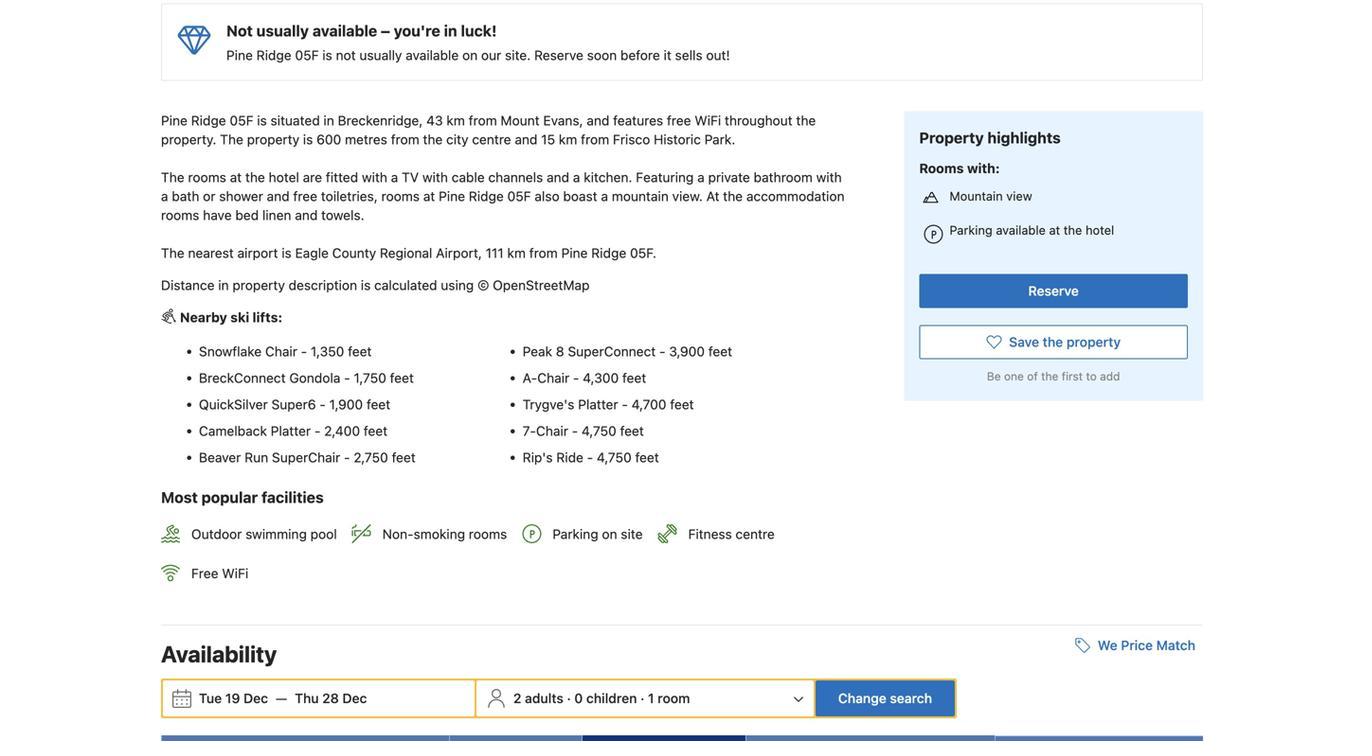 Task type: locate. For each thing, give the bounding box(es) containing it.
1 horizontal spatial km
[[507, 245, 526, 261]]

historic
[[654, 132, 701, 147]]

hotel left are
[[269, 169, 299, 185]]

site.
[[505, 47, 531, 63]]

0 vertical spatial in
[[444, 22, 457, 40]]

05f inside not usually available – you're in luck! pine ridge 05f is not usually available on our site. reserve soon before it sells out!
[[295, 47, 319, 63]]

breckenridge,
[[338, 113, 423, 128]]

1 horizontal spatial on
[[602, 527, 617, 543]]

chair for 7-
[[536, 423, 568, 439]]

1 vertical spatial wifi
[[222, 566, 248, 582]]

available
[[313, 22, 377, 40], [406, 47, 459, 63], [996, 223, 1046, 237]]

property
[[919, 129, 984, 147]]

distance in property description is calculated using © openstreetmap
[[161, 277, 590, 293]]

0 horizontal spatial 05f
[[230, 113, 253, 128]]

0 vertical spatial 05f
[[295, 47, 319, 63]]

1 horizontal spatial wifi
[[695, 113, 721, 128]]

from up 'openstreetmap'
[[529, 245, 558, 261]]

0 vertical spatial parking
[[950, 223, 993, 237]]

save the property button
[[919, 326, 1188, 360]]

in for situated
[[324, 113, 334, 128]]

wifi up park.
[[695, 113, 721, 128]]

city
[[446, 132, 469, 147]]

1 horizontal spatial usually
[[359, 47, 402, 63]]

parking down mountain
[[950, 223, 993, 237]]

of
[[1027, 370, 1038, 383]]

with
[[362, 169, 387, 185], [422, 169, 448, 185], [816, 169, 842, 185]]

chair for snowflake
[[265, 344, 297, 359]]

1 vertical spatial 4,750
[[597, 450, 632, 465]]

15
[[541, 132, 555, 147]]

km down 'evans,'
[[559, 132, 577, 147]]

2 horizontal spatial 05f
[[507, 188, 531, 204]]

1 vertical spatial free
[[293, 188, 317, 204]]

- left 1,900
[[320, 397, 326, 412]]

available down view
[[996, 223, 1046, 237]]

mountain view
[[950, 189, 1032, 203]]

0 vertical spatial usually
[[256, 22, 309, 40]]

05f left situated
[[230, 113, 253, 128]]

the up bath
[[161, 169, 184, 185]]

free up historic
[[667, 113, 691, 128]]

1 vertical spatial in
[[324, 113, 334, 128]]

rooms down the tv
[[381, 188, 420, 204]]

2 adults · 0 children · 1 room
[[513, 691, 690, 707]]

chair down "trygve's"
[[536, 423, 568, 439]]

0 horizontal spatial free
[[293, 188, 317, 204]]

available up "not"
[[313, 22, 377, 40]]

in inside the pine ridge 05f is situated in breckenridge, 43 km from mount evans, and features free wifi throughout the property. the property is 600 metres from the city centre and 15 km from frisco historic park. the rooms at the hotel are fitted with a tv with cable channels and a kitchen. featuring a private bathroom with a bath or shower and free toiletries, rooms at pine ridge 05f also boast a mountain view. at the accommodation rooms have bed linen and towels. the nearest airport is eagle county regional airport, 111 km from pine ridge 05f.
[[324, 113, 334, 128]]

have
[[203, 207, 232, 223]]

0 horizontal spatial on
[[462, 47, 478, 63]]

· left '1' on the left bottom of page
[[641, 691, 645, 707]]

airport,
[[436, 245, 482, 261]]

lifts:
[[253, 310, 282, 325]]

- left 1,350
[[301, 344, 307, 359]]

non-
[[383, 527, 414, 543]]

centre right fitness
[[736, 527, 775, 543]]

in up nearby ski lifts:
[[218, 277, 229, 293]]

fitness centre
[[688, 527, 775, 543]]

the right the property.
[[220, 132, 243, 147]]

thu
[[295, 691, 319, 707]]

parking for parking available at the hotel
[[950, 223, 993, 237]]

1 vertical spatial property
[[233, 277, 285, 293]]

evans,
[[543, 113, 583, 128]]

0 vertical spatial hotel
[[269, 169, 299, 185]]

is down county
[[361, 277, 371, 293]]

add
[[1100, 370, 1120, 383]]

feet for 7-chair  -  4,750 feet
[[620, 423, 644, 439]]

1 vertical spatial 05f
[[230, 113, 253, 128]]

luck!
[[461, 22, 497, 40]]

with up accommodation
[[816, 169, 842, 185]]

0 horizontal spatial hotel
[[269, 169, 299, 185]]

and down mount
[[515, 132, 538, 147]]

ridge up situated
[[256, 47, 292, 63]]

in inside not usually available – you're in luck! pine ridge 05f is not usually available on our site. reserve soon before it sells out!
[[444, 22, 457, 40]]

0 horizontal spatial at
[[230, 169, 242, 185]]

- for camelback platter  -  2,400 feet
[[315, 423, 321, 439]]

0 horizontal spatial platter
[[271, 423, 311, 439]]

1 horizontal spatial ·
[[641, 691, 645, 707]]

0 vertical spatial free
[[667, 113, 691, 128]]

and up linen
[[267, 188, 290, 204]]

0 horizontal spatial centre
[[472, 132, 511, 147]]

dec right 19
[[244, 691, 268, 707]]

km right 111
[[507, 245, 526, 261]]

1 vertical spatial at
[[423, 188, 435, 204]]

on left our
[[462, 47, 478, 63]]

wifi
[[695, 113, 721, 128], [222, 566, 248, 582]]

tue
[[199, 691, 222, 707]]

we
[[1098, 638, 1118, 654]]

we price match button
[[1068, 629, 1203, 663]]

centre inside the pine ridge 05f is situated in breckenridge, 43 km from mount evans, and features free wifi throughout the property. the property is 600 metres from the city centre and 15 km from frisco historic park. the rooms at the hotel are fitted with a tv with cable channels and a kitchen. featuring a private bathroom with a bath or shower and free toiletries, rooms at pine ridge 05f also boast a mountain view. at the accommodation rooms have bed linen and towels. the nearest airport is eagle county regional airport, 111 km from pine ridge 05f.
[[472, 132, 511, 147]]

pine up the property.
[[161, 113, 188, 128]]

property down the airport
[[233, 277, 285, 293]]

in up 600 in the top of the page
[[324, 113, 334, 128]]

and right linen
[[295, 207, 318, 223]]

chair
[[265, 344, 297, 359], [537, 370, 570, 386], [536, 423, 568, 439]]

a left bath
[[161, 188, 168, 204]]

breckconnect
[[199, 370, 286, 386]]

28
[[322, 691, 339, 707]]

at up reserve 'button'
[[1049, 223, 1060, 237]]

change search
[[838, 691, 932, 707]]

- left '4,700'
[[622, 397, 628, 412]]

—
[[276, 691, 287, 707]]

platter down 4,300
[[578, 397, 618, 412]]

1 vertical spatial on
[[602, 527, 617, 543]]

1 vertical spatial km
[[559, 132, 577, 147]]

0 vertical spatial centre
[[472, 132, 511, 147]]

outdoor swimming pool
[[191, 527, 337, 543]]

bath
[[172, 188, 199, 204]]

parking left site
[[553, 527, 598, 543]]

0 horizontal spatial km
[[447, 113, 465, 128]]

is left situated
[[257, 113, 267, 128]]

tue 19 dec — thu 28 dec
[[199, 691, 367, 707]]

rooms right "smoking"
[[469, 527, 507, 543]]

1 horizontal spatial 05f
[[295, 47, 319, 63]]

at up the shower on the left top
[[230, 169, 242, 185]]

0 vertical spatial property
[[247, 132, 299, 147]]

2 vertical spatial km
[[507, 245, 526, 261]]

rip's
[[523, 450, 553, 465]]

1 horizontal spatial platter
[[578, 397, 618, 412]]

1 vertical spatial platter
[[271, 423, 311, 439]]

- for breckconnect gondola  -  1,750 feet
[[344, 370, 350, 386]]

2 horizontal spatial in
[[444, 22, 457, 40]]

1 horizontal spatial at
[[423, 188, 435, 204]]

park.
[[705, 132, 736, 147]]

not
[[336, 47, 356, 63]]

throughout
[[725, 113, 793, 128]]

the up "distance"
[[161, 245, 184, 261]]

property for distance
[[233, 277, 285, 293]]

view.
[[672, 188, 703, 204]]

- up ride
[[572, 423, 578, 439]]

0 horizontal spatial dec
[[244, 691, 268, 707]]

with right the tv
[[422, 169, 448, 185]]

0 horizontal spatial with
[[362, 169, 387, 185]]

1 horizontal spatial in
[[324, 113, 334, 128]]

2 vertical spatial chair
[[536, 423, 568, 439]]

hotel up reserve 'button'
[[1086, 223, 1114, 237]]

hotel inside the pine ridge 05f is situated in breckenridge, 43 km from mount evans, and features free wifi throughout the property. the property is 600 metres from the city centre and 15 km from frisco historic park. the rooms at the hotel are fitted with a tv with cable channels and a kitchen. featuring a private bathroom with a bath or shower and free toiletries, rooms at pine ridge 05f also boast a mountain view. at the accommodation rooms have bed linen and towels. the nearest airport is eagle county regional airport, 111 km from pine ridge 05f.
[[269, 169, 299, 185]]

usually right not
[[256, 22, 309, 40]]

property highlights
[[919, 129, 1061, 147]]

free
[[667, 113, 691, 128], [293, 188, 317, 204]]

- for a-chair  -  4,300 feet
[[573, 370, 579, 386]]

0 vertical spatial chair
[[265, 344, 297, 359]]

pine down cable
[[439, 188, 465, 204]]

chair up the breckconnect gondola  -  1,750 feet
[[265, 344, 297, 359]]

2 vertical spatial available
[[996, 223, 1046, 237]]

before
[[621, 47, 660, 63]]

1 vertical spatial usually
[[359, 47, 402, 63]]

1 horizontal spatial with
[[422, 169, 448, 185]]

property inside the pine ridge 05f is situated in breckenridge, 43 km from mount evans, and features free wifi throughout the property. the property is 600 metres from the city centre and 15 km from frisco historic park. the rooms at the hotel are fitted with a tv with cable channels and a kitchen. featuring a private bathroom with a bath or shower and free toiletries, rooms at pine ridge 05f also boast a mountain view. at the accommodation rooms have bed linen and towels. the nearest airport is eagle county regional airport, 111 km from pine ridge 05f.
[[247, 132, 299, 147]]

distance
[[161, 277, 215, 293]]

0 vertical spatial 4,750
[[582, 423, 617, 439]]

chair for a-
[[537, 370, 570, 386]]

property inside dropdown button
[[1067, 335, 1121, 350]]

beaver run superchair  -  2,750 feet
[[199, 450, 416, 465]]

reserve
[[534, 47, 584, 63], [1028, 283, 1079, 299]]

openstreetmap
[[493, 277, 590, 293]]

out!
[[706, 47, 730, 63]]

1 horizontal spatial centre
[[736, 527, 775, 543]]

05f down channels at the top left
[[507, 188, 531, 204]]

- left 4,300
[[573, 370, 579, 386]]

view
[[1006, 189, 1032, 203]]

1 vertical spatial available
[[406, 47, 459, 63]]

600
[[317, 132, 341, 147]]

is left "not"
[[322, 47, 332, 63]]

rooms up or
[[188, 169, 226, 185]]

2 horizontal spatial km
[[559, 132, 577, 147]]

platter down super6
[[271, 423, 311, 439]]

0 horizontal spatial usually
[[256, 22, 309, 40]]

0 horizontal spatial ·
[[567, 691, 571, 707]]

on left site
[[602, 527, 617, 543]]

chair up "trygve's"
[[537, 370, 570, 386]]

km up city
[[447, 113, 465, 128]]

property for save
[[1067, 335, 1121, 350]]

property up to
[[1067, 335, 1121, 350]]

0 horizontal spatial wifi
[[222, 566, 248, 582]]

km
[[447, 113, 465, 128], [559, 132, 577, 147], [507, 245, 526, 261]]

or
[[203, 188, 216, 204]]

2,750
[[354, 450, 388, 465]]

dec right 28
[[342, 691, 367, 707]]

quicksilver super6  -  1,900 feet
[[199, 397, 390, 412]]

property down situated
[[247, 132, 299, 147]]

with up toiletries,
[[362, 169, 387, 185]]

reserve right 'site.'
[[534, 47, 584, 63]]

at up regional
[[423, 188, 435, 204]]

2 horizontal spatial at
[[1049, 223, 1060, 237]]

reserve up save the property dropdown button
[[1028, 283, 1079, 299]]

match
[[1157, 638, 1196, 654]]

featuring
[[636, 169, 694, 185]]

1 horizontal spatial hotel
[[1086, 223, 1114, 237]]

pine up 'openstreetmap'
[[561, 245, 588, 261]]

- right ride
[[587, 450, 593, 465]]

bed
[[235, 207, 259, 223]]

available down the you're
[[406, 47, 459, 63]]

regional
[[380, 245, 432, 261]]

7-
[[523, 423, 536, 439]]

2 vertical spatial property
[[1067, 335, 1121, 350]]

©
[[478, 277, 489, 293]]

the right of
[[1041, 370, 1059, 383]]

0 horizontal spatial parking
[[553, 527, 598, 543]]

centre right city
[[472, 132, 511, 147]]

are
[[303, 169, 322, 185]]

1 horizontal spatial available
[[406, 47, 459, 63]]

· left 0 at the left of page
[[567, 691, 571, 707]]

ridge down cable
[[469, 188, 504, 204]]

4,750
[[582, 423, 617, 439], [597, 450, 632, 465]]

1 horizontal spatial reserve
[[1028, 283, 1079, 299]]

be
[[987, 370, 1001, 383]]

outdoor
[[191, 527, 242, 543]]

0 vertical spatial on
[[462, 47, 478, 63]]

change
[[838, 691, 887, 707]]

feet for breckconnect gondola  -  1,750 feet
[[390, 370, 414, 386]]

05f left "not"
[[295, 47, 319, 63]]

accommodation
[[746, 188, 845, 204]]

the right throughout
[[796, 113, 816, 128]]

channels
[[488, 169, 543, 185]]

rooms down bath
[[161, 207, 199, 223]]

reserve inside not usually available – you're in luck! pine ridge 05f is not usually available on our site. reserve soon before it sells out!
[[534, 47, 584, 63]]

4,750 down 7-chair  -  4,750 feet
[[597, 450, 632, 465]]

0 horizontal spatial reserve
[[534, 47, 584, 63]]

1 horizontal spatial dec
[[342, 691, 367, 707]]

- for quicksilver super6  -  1,900 feet
[[320, 397, 326, 412]]

a-chair  -  4,300 feet
[[523, 370, 646, 386]]

- left 1,750
[[344, 370, 350, 386]]

free down are
[[293, 188, 317, 204]]

one
[[1004, 370, 1024, 383]]

- left '2,400'
[[315, 423, 321, 439]]

and up also
[[547, 169, 569, 185]]

1 dec from the left
[[244, 691, 268, 707]]

1 vertical spatial chair
[[537, 370, 570, 386]]

search
[[890, 691, 932, 707]]

1 horizontal spatial free
[[667, 113, 691, 128]]

reserve button
[[919, 274, 1188, 308]]

the right save
[[1043, 335, 1063, 350]]

most
[[161, 489, 198, 507]]

trygve's
[[523, 397, 574, 412]]

parking
[[950, 223, 993, 237], [553, 527, 598, 543]]

1 vertical spatial centre
[[736, 527, 775, 543]]

- for snowflake chair  -  1,350 feet
[[301, 344, 307, 359]]

a down kitchen.
[[601, 188, 608, 204]]

our
[[481, 47, 501, 63]]

a-
[[523, 370, 537, 386]]

4,750 up rip's ride  -  4,750 feet in the left of the page
[[582, 423, 617, 439]]

rooms
[[919, 161, 964, 176]]

0 vertical spatial reserve
[[534, 47, 584, 63]]

2 vertical spatial 05f
[[507, 188, 531, 204]]

0 vertical spatial available
[[313, 22, 377, 40]]

mountain
[[950, 189, 1003, 203]]

2 horizontal spatial with
[[816, 169, 842, 185]]

usually down –
[[359, 47, 402, 63]]

wifi right 'free' at the left of page
[[222, 566, 248, 582]]

1 horizontal spatial parking
[[950, 223, 993, 237]]

1 vertical spatial the
[[161, 169, 184, 185]]

1 vertical spatial parking
[[553, 527, 598, 543]]

0 vertical spatial platter
[[578, 397, 618, 412]]

in left luck!
[[444, 22, 457, 40]]

pine down not
[[226, 47, 253, 63]]

0 vertical spatial wifi
[[695, 113, 721, 128]]

also
[[535, 188, 560, 204]]

1 vertical spatial reserve
[[1028, 283, 1079, 299]]

0 horizontal spatial in
[[218, 277, 229, 293]]



Task type: vqa. For each thing, say whether or not it's contained in the screenshot.
Langkawi Hotels Link
no



Task type: describe. For each thing, give the bounding box(es) containing it.
thu 28 dec button
[[287, 682, 375, 716]]

1 · from the left
[[567, 691, 571, 707]]

1
[[648, 691, 654, 707]]

1,900
[[329, 397, 363, 412]]

the down private
[[723, 188, 743, 204]]

a left the tv
[[391, 169, 398, 185]]

snowflake chair  -  1,350 feet
[[199, 344, 372, 359]]

pool
[[310, 527, 337, 543]]

availability
[[161, 641, 277, 668]]

kitchen.
[[584, 169, 632, 185]]

nearby ski lifts:
[[180, 310, 282, 325]]

2 · from the left
[[641, 691, 645, 707]]

it
[[664, 47, 672, 63]]

- left the 2,750
[[344, 450, 350, 465]]

bathroom
[[754, 169, 813, 185]]

ridge up the property.
[[191, 113, 226, 128]]

a up boast
[[573, 169, 580, 185]]

swimming
[[246, 527, 307, 543]]

not usually available – you're in luck! pine ridge 05f is not usually available on our site. reserve soon before it sells out!
[[226, 22, 730, 63]]

feet for rip's ride  -  4,750 feet
[[635, 450, 659, 465]]

0 vertical spatial km
[[447, 113, 465, 128]]

metres
[[345, 132, 387, 147]]

- for 7-chair  -  4,750 feet
[[572, 423, 578, 439]]

the up reserve 'button'
[[1064, 223, 1082, 237]]

camelback platter  -  2,400 feet
[[199, 423, 388, 439]]

feet for snowflake chair  -  1,350 feet
[[348, 344, 372, 359]]

the up the shower on the left top
[[245, 169, 265, 185]]

property.
[[161, 132, 216, 147]]

parking for parking on site
[[553, 527, 598, 543]]

- for rip's ride  -  4,750 feet
[[587, 450, 593, 465]]

ridge left 05f.
[[591, 245, 626, 261]]

4,750 for chair
[[582, 423, 617, 439]]

0
[[575, 691, 583, 707]]

feet for trygve's platter  -  4,700 feet
[[670, 397, 694, 412]]

2
[[513, 691, 521, 707]]

is left 600 in the top of the page
[[303, 132, 313, 147]]

3,900
[[669, 344, 705, 359]]

at
[[706, 188, 720, 204]]

2 dec from the left
[[342, 691, 367, 707]]

a up view.
[[697, 169, 705, 185]]

- left 3,900
[[659, 344, 666, 359]]

highlights
[[988, 129, 1061, 147]]

from left mount
[[469, 113, 497, 128]]

from down breckenridge,
[[391, 132, 419, 147]]

frisco
[[613, 132, 650, 147]]

peak
[[523, 344, 552, 359]]

2 with from the left
[[422, 169, 448, 185]]

pine inside not usually available – you're in luck! pine ridge 05f is not usually available on our site. reserve soon before it sells out!
[[226, 47, 253, 63]]

camelback
[[199, 423, 267, 439]]

boast
[[563, 188, 597, 204]]

shower
[[219, 188, 263, 204]]

wifi inside the pine ridge 05f is situated in breckenridge, 43 km from mount evans, and features free wifi throughout the property. the property is 600 metres from the city centre and 15 km from frisco historic park. the rooms at the hotel are fitted with a tv with cable channels and a kitchen. featuring a private bathroom with a bath or shower and free toiletries, rooms at pine ridge 05f also boast a mountain view. at the accommodation rooms have bed linen and towels. the nearest airport is eagle county regional airport, 111 km from pine ridge 05f.
[[695, 113, 721, 128]]

2 horizontal spatial available
[[996, 223, 1046, 237]]

ride
[[556, 450, 584, 465]]

smoking
[[414, 527, 465, 543]]

4,750 for ride
[[597, 450, 632, 465]]

3 with from the left
[[816, 169, 842, 185]]

save the property
[[1009, 335, 1121, 350]]

on inside not usually available – you're in luck! pine ridge 05f is not usually available on our site. reserve soon before it sells out!
[[462, 47, 478, 63]]

be one of the first to add
[[987, 370, 1120, 383]]

price
[[1121, 638, 1153, 654]]

from left frisco
[[581, 132, 609, 147]]

- for trygve's platter  -  4,700 feet
[[622, 397, 628, 412]]

eagle
[[295, 245, 329, 261]]

change search button
[[816, 681, 955, 717]]

in for you're
[[444, 22, 457, 40]]

cable
[[452, 169, 485, 185]]

2 vertical spatial at
[[1049, 223, 1060, 237]]

0 vertical spatial at
[[230, 169, 242, 185]]

trygve's platter  -  4,700 feet
[[523, 397, 694, 412]]

snowflake
[[199, 344, 262, 359]]

private
[[708, 169, 750, 185]]

the down the 43
[[423, 132, 443, 147]]

site
[[621, 527, 643, 543]]

superchair
[[272, 450, 340, 465]]

0 horizontal spatial available
[[313, 22, 377, 40]]

1 vertical spatial hotel
[[1086, 223, 1114, 237]]

nearest
[[188, 245, 234, 261]]

0 vertical spatial the
[[220, 132, 243, 147]]

tue 19 dec button
[[191, 682, 276, 716]]

parking on site
[[553, 527, 643, 543]]

7-chair  -  4,750 feet
[[523, 423, 644, 439]]

toiletries,
[[321, 188, 378, 204]]

2 vertical spatial in
[[218, 277, 229, 293]]

2 vertical spatial the
[[161, 245, 184, 261]]

adults
[[525, 691, 564, 707]]

using
[[441, 277, 474, 293]]

1,350
[[311, 344, 344, 359]]

reserve inside 'button'
[[1028, 283, 1079, 299]]

is inside not usually available – you're in luck! pine ridge 05f is not usually available on our site. reserve soon before it sells out!
[[322, 47, 332, 63]]

free
[[191, 566, 218, 582]]

we price match
[[1098, 638, 1196, 654]]

and right 'evans,'
[[587, 113, 610, 128]]

run
[[245, 450, 268, 465]]

feet for quicksilver super6  -  1,900 feet
[[367, 397, 390, 412]]

first
[[1062, 370, 1083, 383]]

ski
[[230, 310, 249, 325]]

linen
[[262, 207, 291, 223]]

to
[[1086, 370, 1097, 383]]

ridge inside not usually available – you're in luck! pine ridge 05f is not usually available on our site. reserve soon before it sells out!
[[256, 47, 292, 63]]

nearby
[[180, 310, 227, 325]]

airport
[[237, 245, 278, 261]]

the inside save the property dropdown button
[[1043, 335, 1063, 350]]

feet for a-chair  -  4,300 feet
[[622, 370, 646, 386]]

fitted
[[326, 169, 358, 185]]

platter for trygve's
[[578, 397, 618, 412]]

free wifi
[[191, 566, 248, 582]]

with:
[[967, 161, 1000, 176]]

superconnect
[[568, 344, 656, 359]]

is left eagle
[[282, 245, 292, 261]]

you're
[[394, 22, 440, 40]]

calculated
[[374, 277, 437, 293]]

save
[[1009, 335, 1039, 350]]

popular
[[201, 489, 258, 507]]

mount
[[501, 113, 540, 128]]

beaver
[[199, 450, 241, 465]]

1 with from the left
[[362, 169, 387, 185]]

43
[[426, 113, 443, 128]]

feet for camelback platter  -  2,400 feet
[[364, 423, 388, 439]]

platter for camelback
[[271, 423, 311, 439]]

description
[[289, 277, 357, 293]]

soon
[[587, 47, 617, 63]]



